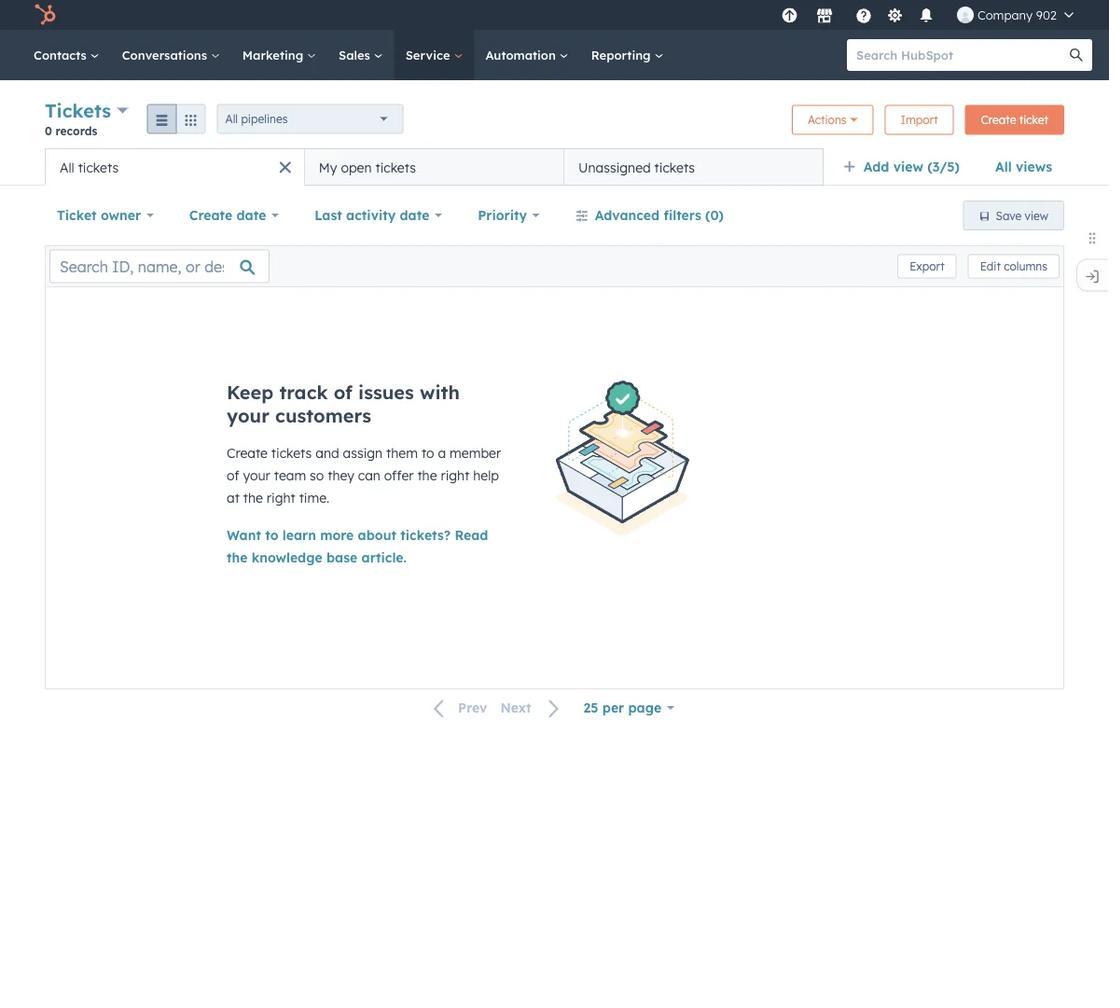 Task type: vqa. For each thing, say whether or not it's contained in the screenshot.
the 'Chat'
no



Task type: describe. For each thing, give the bounding box(es) containing it.
my
[[319, 159, 337, 175]]

article.
[[361, 549, 407, 566]]

reporting
[[591, 47, 654, 62]]

settings link
[[883, 5, 907, 25]]

marketing
[[242, 47, 307, 62]]

add
[[864, 159, 889, 175]]

add view (3/5) button
[[831, 148, 983, 186]]

unassigned
[[578, 159, 651, 175]]

tickets for unassigned tickets
[[654, 159, 695, 175]]

views
[[1016, 159, 1052, 175]]

1 horizontal spatial right
[[441, 467, 469, 484]]

want to learn more about tickets? read the knowledge base article.
[[227, 527, 488, 566]]

tickets for create tickets and assign them to a member of your team so they can offer the right help at the right time.
[[271, 445, 312, 461]]

tickets?
[[400, 527, 451, 543]]

prev
[[458, 700, 487, 716]]

ticket
[[1019, 113, 1048, 127]]

1 date from the left
[[236, 207, 266, 223]]

all for all tickets
[[60, 159, 74, 175]]

keep track of issues with your customers
[[227, 381, 460, 427]]

member
[[450, 445, 501, 461]]

team
[[274, 467, 306, 484]]

company
[[977, 7, 1033, 22]]

learn
[[282, 527, 316, 543]]

issues
[[358, 381, 414, 404]]

all for all pipelines
[[225, 112, 238, 126]]

2 date from the left
[[400, 207, 429, 223]]

view for add
[[893, 159, 923, 175]]

upgrade image
[[781, 8, 798, 25]]

page
[[628, 700, 662, 716]]

create for create date
[[189, 207, 232, 223]]

pagination navigation
[[423, 696, 571, 721]]

company 902 button
[[946, 0, 1085, 30]]

unassigned tickets button
[[564, 148, 823, 186]]

all for all views
[[995, 159, 1012, 175]]

to inside want to learn more about tickets? read the knowledge base article.
[[265, 527, 278, 543]]

create for create ticket
[[981, 113, 1016, 127]]

all tickets
[[60, 159, 119, 175]]

tickets for all tickets
[[78, 159, 119, 175]]

edit
[[980, 259, 1001, 273]]

keep
[[227, 381, 274, 404]]

can
[[358, 467, 380, 484]]

next
[[500, 700, 531, 716]]

edit columns button
[[968, 254, 1060, 278]]

all tickets button
[[45, 148, 304, 186]]

automation link
[[474, 30, 580, 80]]

settings image
[[886, 8, 903, 25]]

your inside keep track of issues with your customers
[[227, 404, 270, 427]]

prev button
[[423, 696, 494, 721]]

25 per page button
[[571, 689, 686, 727]]

unassigned tickets
[[578, 159, 695, 175]]

advanced filters (0)
[[595, 207, 724, 223]]

sales
[[339, 47, 374, 62]]

0 vertical spatial the
[[417, 467, 437, 484]]

they
[[328, 467, 354, 484]]

and
[[315, 445, 339, 461]]

add view (3/5)
[[864, 159, 960, 175]]

import button
[[885, 105, 954, 135]]

all pipelines
[[225, 112, 288, 126]]

next button
[[494, 696, 571, 721]]

my open tickets button
[[304, 148, 564, 186]]

track
[[279, 381, 328, 404]]

last
[[314, 207, 342, 223]]

actions button
[[792, 105, 874, 135]]

last activity date button
[[302, 197, 454, 234]]

priority button
[[466, 197, 552, 234]]

notifications image
[[918, 8, 935, 25]]

sales link
[[327, 30, 394, 80]]

all views
[[995, 159, 1052, 175]]

create ticket
[[981, 113, 1048, 127]]

the inside want to learn more about tickets? read the knowledge base article.
[[227, 549, 248, 566]]

base
[[326, 549, 357, 566]]

a
[[438, 445, 446, 461]]

marketing link
[[231, 30, 327, 80]]

customers
[[275, 404, 371, 427]]

help button
[[848, 0, 879, 30]]

view for save
[[1025, 208, 1048, 222]]

priority
[[478, 207, 527, 223]]

service
[[405, 47, 454, 62]]

advanced
[[595, 207, 660, 223]]

activity
[[346, 207, 396, 223]]



Task type: locate. For each thing, give the bounding box(es) containing it.
contacts link
[[22, 30, 111, 80]]

of
[[334, 381, 352, 404], [227, 467, 239, 484]]

0 horizontal spatial right
[[267, 490, 295, 506]]

902
[[1036, 7, 1057, 22]]

of right track
[[334, 381, 352, 404]]

your left track
[[227, 404, 270, 427]]

group inside tickets banner
[[147, 104, 206, 134]]

tickets inside my open tickets "button"
[[375, 159, 416, 175]]

1 horizontal spatial of
[[334, 381, 352, 404]]

1 vertical spatial your
[[243, 467, 270, 484]]

create inside create tickets and assign them to a member of your team so they can offer the right help at the right time.
[[227, 445, 268, 461]]

reporting link
[[580, 30, 675, 80]]

0 vertical spatial to
[[421, 445, 434, 461]]

1 horizontal spatial date
[[400, 207, 429, 223]]

0 vertical spatial create
[[981, 113, 1016, 127]]

actions
[[808, 113, 847, 127]]

about
[[358, 527, 396, 543]]

1 vertical spatial create
[[189, 207, 232, 223]]

tickets right open
[[375, 159, 416, 175]]

ticket owner
[[57, 207, 141, 223]]

right down "team"
[[267, 490, 295, 506]]

conversations
[[122, 47, 211, 62]]

save view
[[996, 208, 1048, 222]]

create tickets and assign them to a member of your team so they can offer the right help at the right time.
[[227, 445, 501, 506]]

1 vertical spatial view
[[1025, 208, 1048, 222]]

service link
[[394, 30, 474, 80]]

create down all tickets button
[[189, 207, 232, 223]]

to
[[421, 445, 434, 461], [265, 527, 278, 543]]

marketplaces button
[[805, 0, 844, 30]]

group
[[147, 104, 206, 134]]

tickets
[[45, 99, 111, 122]]

create for create tickets and assign them to a member of your team so they can offer the right help at the right time.
[[227, 445, 268, 461]]

view
[[893, 159, 923, 175], [1025, 208, 1048, 222]]

0 vertical spatial view
[[893, 159, 923, 175]]

of inside create tickets and assign them to a member of your team so they can offer the right help at the right time.
[[227, 467, 239, 484]]

1 horizontal spatial view
[[1025, 208, 1048, 222]]

automation
[[485, 47, 559, 62]]

tickets down the records
[[78, 159, 119, 175]]

create
[[981, 113, 1016, 127], [189, 207, 232, 223], [227, 445, 268, 461]]

date right activity
[[400, 207, 429, 223]]

help image
[[855, 8, 872, 25]]

all left views
[[995, 159, 1012, 175]]

date left last
[[236, 207, 266, 223]]

Search ID, name, or description search field
[[49, 250, 270, 283]]

of up at
[[227, 467, 239, 484]]

them
[[386, 445, 418, 461]]

tickets inside 'unassigned tickets' button
[[654, 159, 695, 175]]

offer
[[384, 467, 414, 484]]

1 vertical spatial the
[[243, 490, 263, 506]]

0 vertical spatial your
[[227, 404, 270, 427]]

Search HubSpot search field
[[847, 39, 1075, 71]]

filters
[[664, 207, 701, 223]]

the right at
[[243, 490, 263, 506]]

your
[[227, 404, 270, 427], [243, 467, 270, 484]]

to inside create tickets and assign them to a member of your team so they can offer the right help at the right time.
[[421, 445, 434, 461]]

create inside button
[[981, 113, 1016, 127]]

knowledge
[[252, 549, 322, 566]]

2 horizontal spatial all
[[995, 159, 1012, 175]]

read
[[455, 527, 488, 543]]

1 horizontal spatial to
[[421, 445, 434, 461]]

your left "team"
[[243, 467, 270, 484]]

import
[[901, 113, 938, 127]]

search button
[[1061, 39, 1092, 71]]

0 horizontal spatial date
[[236, 207, 266, 223]]

date
[[236, 207, 266, 223], [400, 207, 429, 223]]

view inside popup button
[[893, 159, 923, 175]]

of inside keep track of issues with your customers
[[334, 381, 352, 404]]

assign
[[343, 445, 383, 461]]

tickets button
[[45, 97, 128, 124]]

0 horizontal spatial of
[[227, 467, 239, 484]]

all views link
[[983, 148, 1064, 186]]

more
[[320, 527, 354, 543]]

view right add
[[893, 159, 923, 175]]

edit columns
[[980, 259, 1047, 273]]

tickets banner
[[45, 97, 1064, 148]]

2 vertical spatial the
[[227, 549, 248, 566]]

1 vertical spatial of
[[227, 467, 239, 484]]

last activity date
[[314, 207, 429, 223]]

export
[[910, 259, 945, 273]]

create ticket button
[[965, 105, 1064, 135]]

open
[[341, 159, 372, 175]]

(3/5)
[[927, 159, 960, 175]]

records
[[56, 124, 97, 138]]

(0)
[[705, 207, 724, 223]]

0 horizontal spatial to
[[265, 527, 278, 543]]

the right offer
[[417, 467, 437, 484]]

1 vertical spatial to
[[265, 527, 278, 543]]

0 vertical spatial of
[[334, 381, 352, 404]]

create up at
[[227, 445, 268, 461]]

tickets inside all tickets button
[[78, 159, 119, 175]]

ticket
[[57, 207, 97, 223]]

create date button
[[177, 197, 291, 234]]

1 vertical spatial right
[[267, 490, 295, 506]]

all inside popup button
[[225, 112, 238, 126]]

company 902 menu
[[776, 0, 1087, 30]]

to left a
[[421, 445, 434, 461]]

save view button
[[963, 201, 1064, 230]]

create left ticket
[[981, 113, 1016, 127]]

with
[[420, 381, 460, 404]]

hubspot image
[[34, 4, 56, 26]]

want to learn more about tickets? read the knowledge base article. link
[[227, 527, 488, 566]]

mateo roberts image
[[957, 7, 974, 23]]

marketplaces image
[[816, 8, 833, 25]]

25 per page
[[584, 700, 662, 716]]

create date
[[189, 207, 266, 223]]

view right save
[[1025, 208, 1048, 222]]

1 horizontal spatial all
[[225, 112, 238, 126]]

advanced filters (0) button
[[563, 197, 736, 234]]

0 vertical spatial right
[[441, 467, 469, 484]]

right
[[441, 467, 469, 484], [267, 490, 295, 506]]

tickets up "team"
[[271, 445, 312, 461]]

notifications button
[[910, 0, 942, 30]]

2 vertical spatial create
[[227, 445, 268, 461]]

view inside 'button'
[[1025, 208, 1048, 222]]

create inside popup button
[[189, 207, 232, 223]]

pipelines
[[241, 112, 288, 126]]

so
[[310, 467, 324, 484]]

at
[[227, 490, 240, 506]]

0
[[45, 124, 52, 138]]

help
[[473, 467, 499, 484]]

all down 0 records
[[60, 159, 74, 175]]

your inside create tickets and assign them to a member of your team so they can offer the right help at the right time.
[[243, 467, 270, 484]]

search image
[[1070, 49, 1083, 62]]

all left the pipelines
[[225, 112, 238, 126]]

columns
[[1004, 259, 1047, 273]]

ticket owner button
[[45, 197, 166, 234]]

25
[[584, 700, 598, 716]]

0 horizontal spatial all
[[60, 159, 74, 175]]

0 horizontal spatial view
[[893, 159, 923, 175]]

tickets up "filters" in the top right of the page
[[654, 159, 695, 175]]

tickets
[[78, 159, 119, 175], [375, 159, 416, 175], [654, 159, 695, 175], [271, 445, 312, 461]]

save
[[996, 208, 1022, 222]]

all inside button
[[60, 159, 74, 175]]

per
[[602, 700, 624, 716]]

want
[[227, 527, 261, 543]]

the down the want
[[227, 549, 248, 566]]

contacts
[[34, 47, 90, 62]]

my open tickets
[[319, 159, 416, 175]]

company 902
[[977, 7, 1057, 22]]

export button
[[897, 254, 957, 278]]

0 records
[[45, 124, 97, 138]]

to up knowledge
[[265, 527, 278, 543]]

upgrade link
[[778, 5, 801, 25]]

tickets inside create tickets and assign them to a member of your team so they can offer the right help at the right time.
[[271, 445, 312, 461]]

right down a
[[441, 467, 469, 484]]

all pipelines button
[[217, 104, 403, 134]]

the
[[417, 467, 437, 484], [243, 490, 263, 506], [227, 549, 248, 566]]



